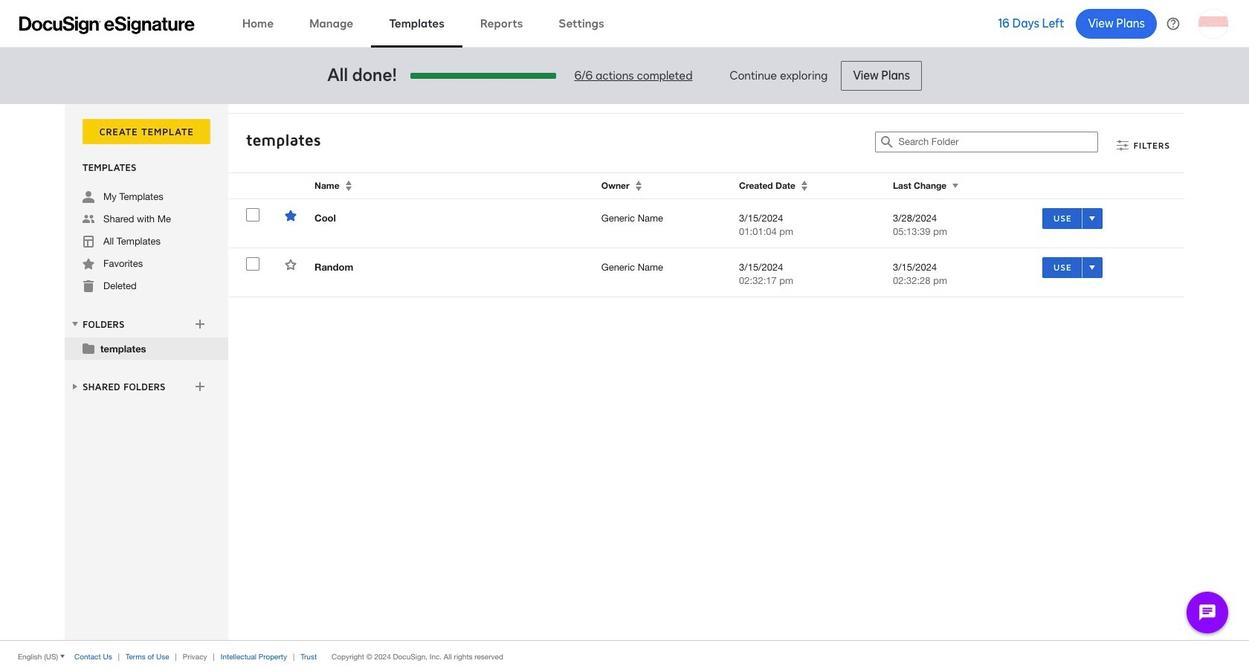 Task type: describe. For each thing, give the bounding box(es) containing it.
Search Folder text field
[[899, 132, 1098, 152]]

remove cool from favorites image
[[285, 210, 297, 222]]

add random to favorites image
[[285, 259, 297, 271]]

your uploaded profile image image
[[1199, 9, 1228, 38]]

star filled image
[[83, 258, 94, 270]]



Task type: locate. For each thing, give the bounding box(es) containing it.
folder image
[[83, 342, 94, 354]]

user image
[[83, 191, 94, 203]]

docusign esignature image
[[19, 16, 195, 34]]

shared image
[[83, 213, 94, 225]]

view shared folders image
[[69, 381, 81, 392]]

view folders image
[[69, 318, 81, 330]]

secondary navigation region
[[65, 104, 1188, 640]]

more info region
[[0, 640, 1249, 672]]

trash image
[[83, 280, 94, 292]]

templates image
[[83, 236, 94, 248]]



Task type: vqa. For each thing, say whether or not it's contained in the screenshot.
clock icon
no



